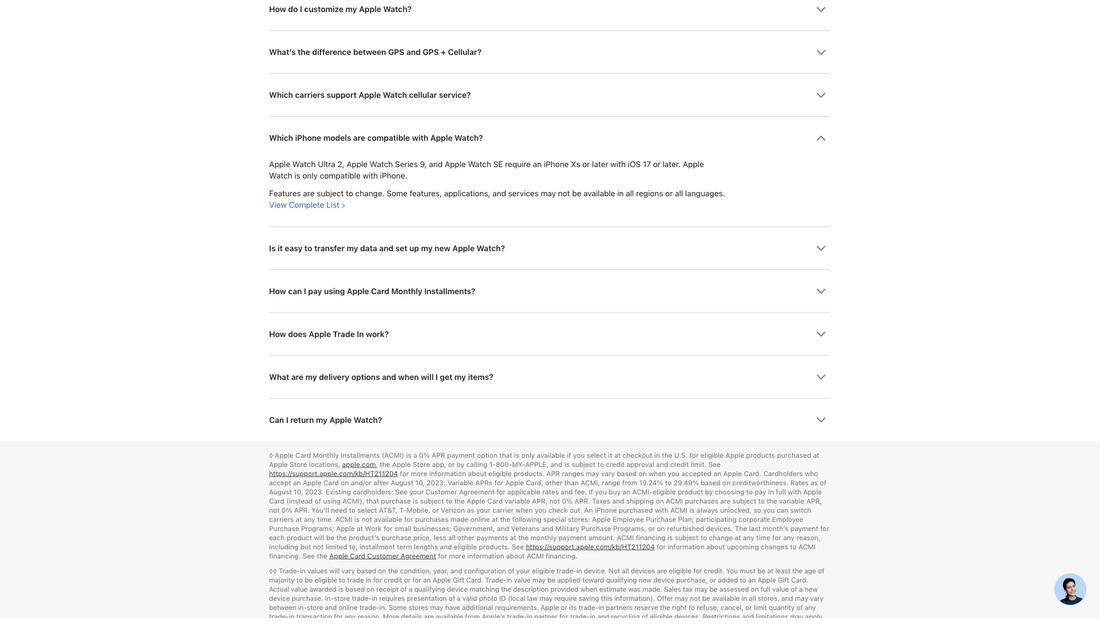 Task type: describe. For each thing, give the bounding box(es) containing it.
eligible up apple card customer agreement for more information about acmi financing.
[[454, 543, 477, 551]]

apple watch
[[346, 159, 393, 169]]

only inside apple card monthly installments (acmi) is a 0% apr payment option that is only available if you select it at checkout in the u.s. for eligible apple products purchased at apple store locations,
[[522, 452, 535, 460]]

and down in‑store
[[325, 604, 337, 612]]

offer
[[657, 594, 673, 603]]

1 horizontal spatial payment
[[559, 534, 587, 542]]

0 horizontal spatial purchase
[[269, 525, 299, 533]]

estimate
[[599, 585, 627, 594]]

change
[[709, 534, 733, 542]]

condition,
[[400, 567, 432, 575]]

1 horizontal spatial purchase
[[581, 525, 611, 533]]

and down apple card customer agreement for more information about acmi financing.
[[450, 567, 462, 575]]

carriers inside which carriers support apple watch cellular service? dropdown button
[[295, 90, 325, 100]]

the up limited
[[336, 534, 347, 542]]

are right models
[[353, 133, 365, 143]]

view
[[269, 200, 287, 210]]

full inside for more information about eligible products. apr ranges may vary based on when you accepted an apple card. cardholders who accept an apple card on and/or after august 10, 2023: variable aprs for apple card, other than acmi, range from 19.24% to 29.49% based on creditworthiness. rates as of august 10, 2023. existing cardholders: see your customer agreement for applicable rates and fee. if you buy an acmi-eligible product by choosing to pay in full with apple card (instead of using acmi), that purchase is subject to the apple card variable apr, not 0% apr. taxes and shipping on acmi purchases are subject to the variable apr, not 0% apr. you'll need to select at&t, t-mobile, or verizon as your carrier when you check out. an iphone purchased with acmi is always unlocked, so you can switch carriers at any time. acmi is not available for purchases made online at the following special stores: apple employee purchase plan; participating corporate employee purchase programs; apple at work for small businesses; government, and veterans and military purchase programs, or on refurbished devices. the last month's payment for each product will be the product's purchase price, less all other payments at the monthly payment amount. acmi financing is subject to change at any time for any reason, including but not limited to, installment term lengths and eligible products. see
[[776, 488, 786, 497]]

of down reserve
[[642, 613, 648, 618]]

your inside ◊◊ trade‑in values will vary based on the condition, year, and configuration of your eligible trade‑in device. not all devices are eligible for credit. you must be at least the age of majority to be eligible to trade in for credit or for an apple gift card. trade‑in value may be applied toward qualifying new device purchase, or added to an apple gift card. actual value awarded is based on receipt of a qualifying device matching the description provided when estimate was made. sales tax may be assessed on full value of a new device purchase. in‑store trade‑in requires presentation of a valid photo id (local law may require saving this information). offer may not be available in all stores, and may vary between in-store and online trade‑in. some stores may have additional requirements. apple or its trade‑in partners reserve the right to refuse, cancel, or limit quantity of any trade‑in transaction for any reason. more details are available from apple's trade‑in partner for trade‑in and recycling of eligible devices. restrictions and limitations may apply.
[[516, 567, 530, 575]]

2 financing. from the left
[[546, 552, 578, 561]]

awarded
[[309, 585, 337, 594]]

limit
[[754, 604, 767, 612]]

of up quantity
[[791, 585, 797, 594]]

customer inside for more information about eligible products. apr ranges may vary based on when you accepted an apple card. cardholders who accept an apple card on and/or after august 10, 2023: variable aprs for apple card, other than acmi, range from 19.24% to 29.49% based on creditworthiness. rates as of august 10, 2023. existing cardholders: see your customer agreement for applicable rates and fee. if you buy an acmi-eligible product by choosing to pay in full with apple card (instead of using acmi), that purchase is subject to the apple card variable apr, not 0% apr. taxes and shipping on acmi purchases are subject to the variable apr, not 0% apr. you'll need to select at&t, t-mobile, or verizon as your carrier when you check out. an iphone purchased with acmi is always unlocked, so you can switch carriers at any time. acmi is not available for purchases made online at the following special stores: apple employee purchase plan; participating corporate employee purchase programs; apple at work for small businesses; government, and veterans and military purchase programs, or on refurbished devices. the last month's payment for each product will be the product's purchase price, less all other payments at the monthly payment amount. acmi financing is subject to change at any time for any reason, including but not limited to, installment term lengths and eligible products. see
[[426, 488, 457, 497]]

apple down year,
[[433, 576, 451, 584]]

1 vertical spatial watch
[[292, 159, 316, 169]]

and up quantity
[[782, 594, 793, 603]]

for down (acmi)
[[400, 470, 409, 478]]

my left data at the top left
[[347, 244, 358, 253]]

t-
[[400, 507, 407, 515]]

by inside apple.com , the apple store app, or by calling 1-800-my-apple, and is subject to credit approval and credit limit. see https://support.apple.com/kb/ht211204
[[457, 461, 465, 469]]

0 horizontal spatial vary
[[342, 567, 355, 575]]

an right buy
[[623, 488, 631, 497]]

for up purchase,
[[693, 567, 702, 575]]

work?
[[366, 330, 389, 339]]

applications,
[[444, 189, 490, 198]]

1 vertical spatial payment
[[791, 525, 819, 533]]

apple left products
[[726, 452, 744, 460]]

monthly
[[531, 534, 557, 542]]

all inside for more information about eligible products. apr ranges may vary based on when you accepted an apple card. cardholders who accept an apple card on and/or after august 10, 2023: variable aprs for apple card, other than acmi, range from 19.24% to 29.49% based on creditworthiness. rates as of august 10, 2023. existing cardholders: see your customer agreement for applicable rates and fee. if you buy an acmi-eligible product by choosing to pay in full with apple card (instead of using acmi), that purchase is subject to the apple card variable apr, not 0% apr. taxes and shipping on acmi purchases are subject to the variable apr, not 0% apr. you'll need to select at&t, t-mobile, or verizon as your carrier when you check out. an iphone purchased with acmi is always unlocked, so you can switch carriers at any time. acmi is not available for purchases made online at the following special stores: apple employee purchase plan; participating corporate employee purchase programs; apple at work for small businesses; government, and veterans and military purchase programs, or on refurbished devices. the last month's payment for each product will be the product's purchase price, less all other payments at the monthly payment amount. acmi financing is subject to change at any time for any reason, including but not limited to, installment term lengths and eligible products. see
[[448, 534, 456, 542]]

is
[[269, 244, 276, 253]]

apple up 2023.
[[303, 479, 322, 487]]

regions
[[636, 189, 663, 198]]

may up description
[[533, 576, 546, 584]]

0 horizontal spatial other
[[458, 534, 475, 542]]

the down creditworthiness.
[[767, 497, 777, 506]]

to inside dropdown button
[[305, 244, 312, 253]]

full inside ◊◊ trade‑in values will vary based on the condition, year, and configuration of your eligible trade‑in device. not all devices are eligible for credit. you must be at least the age of majority to be eligible to trade in for credit or for an apple gift card. trade‑in value may be applied toward qualifying new device purchase, or added to an apple gift card. actual value awarded is based on receipt of a qualifying device matching the description provided when estimate was made. sales tax may be assessed on full value of a new device purchase. in‑store trade‑in requires presentation of a valid photo id (local law may require saving this information). offer may not be available in all stores, and may vary between in-store and online trade‑in. some stores may have additional requirements. apple or its trade‑in partners reserve the right to refuse, cancel, or limit quantity of any trade‑in transaction for any reason. more details are available from apple's trade‑in partner for trade‑in and recycling of eligible devices. restrictions and limitations may apply.
[[761, 585, 770, 594]]

footnotes list
[[269, 451, 830, 618]]

based up trade
[[357, 567, 376, 575]]

0 horizontal spatial apr.
[[294, 507, 310, 515]]

what are my delivery options and when will i get my items?
[[269, 373, 493, 382]]

or left later
[[582, 159, 590, 169]]

my right up
[[421, 244, 433, 253]]

or down condition,
[[404, 576, 411, 584]]

new inside the is it easy to transfer my data and set up my new apple watch? dropdown button
[[435, 244, 450, 253]]

pay inside for more information about eligible products. apr ranges may vary based on when you accepted an apple card. cardholders who accept an apple card on and/or after august 10, 2023: variable aprs for apple card, other than acmi, range from 19.24% to 29.49% based on creditworthiness. rates as of august 10, 2023. existing cardholders: see your customer agreement for applicable rates and fee. if you buy an acmi-eligible product by choosing to pay in full with apple card (instead of using acmi), that purchase is subject to the apple card variable apr, not 0% apr. taxes and shipping on acmi purchases are subject to the variable apr, not 0% apr. you'll need to select at&t, t-mobile, or verizon as your carrier when you check out. an iphone purchased with acmi is always unlocked, so you can switch carriers at any time. acmi is not available for purchases made online at the following special stores: apple employee purchase plan; participating corporate employee purchase programs; apple at work for small businesses; government, and veterans and military purchase programs, or on refurbished devices. the last month's payment for each product will be the product's purchase price, less all other payments at the monthly payment amount. acmi financing is subject to change at any time for any reason, including but not limited to, installment term lengths and eligible products. see
[[755, 488, 766, 497]]

an right accept
[[293, 479, 301, 487]]

is up my-
[[514, 452, 520, 460]]

can i return my apple watch?
[[269, 415, 382, 425]]

29.49%
[[674, 479, 699, 487]]

how does apple trade in work?
[[269, 330, 389, 339]]

see up t-
[[395, 488, 408, 497]]

u.s.
[[674, 452, 688, 460]]

of right quantity
[[797, 604, 803, 612]]

watch? inside the is it easy to transfer my data and set up my new apple watch? dropdown button
[[477, 244, 505, 253]]

with down 19.24% at the bottom
[[655, 507, 669, 515]]

available inside features are subject to change. some features, applications, and services may not be available in all regions or all languages. view complete list
[[584, 189, 615, 198]]

0 horizontal spatial your
[[410, 488, 424, 497]]

select inside apple card monthly installments (acmi) is a 0% apr payment option that is only available if you select it at checkout in the u.s. for eligible apple products purchased at apple store locations,
[[587, 452, 606, 460]]

1 horizontal spatial product
[[678, 488, 703, 497]]

0 vertical spatial other
[[545, 479, 563, 487]]

check
[[548, 507, 568, 515]]

this
[[601, 594, 613, 603]]

for down "month's" on the right of the page
[[772, 534, 781, 542]]

can inside for more information about eligible products. apr ranges may vary based on when you accepted an apple card. cardholders who accept an apple card on and/or after august 10, 2023: variable aprs for apple card, other than acmi, range from 19.24% to 29.49% based on creditworthiness. rates as of august 10, 2023. existing cardholders: see your customer agreement for applicable rates and fee. if you buy an acmi-eligible product by choosing to pay in full with apple card (instead of using acmi), that purchase is subject to the apple card variable apr, not 0% apr. taxes and shipping on acmi purchases are subject to the variable apr, not 0% apr. you'll need to select at&t, t-mobile, or verizon as your carrier when you check out. an iphone purchased with acmi is always unlocked, so you can switch carriers at any time. acmi is not available for purchases made online at the following special stores: apple employee purchase plan; participating corporate employee purchase programs; apple at work for small businesses; government, and veterans and military purchase programs, or on refurbished devices. the last month's payment for each product will be the product's purchase price, less all other payments at the monthly payment amount. acmi financing is subject to change at any time for any reason, including but not limited to, installment term lengths and eligible products. see
[[777, 507, 789, 515]]

1 vertical spatial more
[[449, 552, 466, 561]]

or down credit.
[[710, 576, 716, 584]]

purchased inside apple card monthly installments (acmi) is a 0% apr payment option that is only available if you select it at checkout in the u.s. for eligible apple products purchased at apple store locations,
[[777, 452, 811, 460]]

in inside features are subject to change. some features, applications, and services may not be available in all regions or all languages. view complete list
[[617, 189, 624, 198]]

applicable
[[507, 488, 541, 497]]

0 vertical spatial august
[[391, 479, 413, 487]]

its
[[569, 604, 577, 612]]

my right get
[[454, 373, 466, 382]]

trade
[[347, 576, 364, 584]]

option
[[477, 452, 498, 460]]

all left languages. at the right of the page
[[675, 189, 683, 198]]

0 horizontal spatial august
[[269, 488, 292, 497]]

list
[[326, 200, 339, 210]]

than
[[565, 479, 579, 487]]

apple right later.
[[683, 159, 704, 169]]

of right rates
[[820, 479, 827, 487]]

1 horizontal spatial information
[[467, 552, 504, 561]]

for right work in the left of the page
[[384, 525, 393, 533]]

which iphone models are compatible with apple watch? button
[[269, 117, 830, 159]]

watch? inside can i return my apple watch? dropdown button
[[354, 415, 382, 425]]

cellular?
[[448, 47, 482, 57]]

verizon
[[441, 507, 465, 515]]

2 horizontal spatial credit
[[670, 461, 689, 469]]

more inside for more information about eligible products. apr ranges may vary based on when you accepted an apple card. cardholders who accept an apple card on and/or after august 10, 2023: variable aprs for apple card, other than acmi, range from 19.24% to 29.49% based on creditworthiness. rates as of august 10, 2023. existing cardholders: see your customer agreement for applicable rates and fee. if you buy an acmi-eligible product by choosing to pay in full with apple card (instead of using acmi), that purchase is subject to the apple card variable apr, not 0% apr. taxes and shipping on acmi purchases are subject to the variable apr, not 0% apr. you'll need to select at&t, t-mobile, or verizon as your carrier when you check out. an iphone purchased with acmi is always unlocked, so you can switch carriers at any time. acmi is not available for purchases made online at the following special stores: apple employee purchase plan; participating corporate employee purchase programs; apple at work for small businesses; government, and veterans and military purchase programs, or on refurbished devices. the last month's payment for each product will be the product's purchase price, less all other payments at the monthly payment amount. acmi financing is subject to change at any time for any reason, including but not limited to, installment term lengths and eligible products. see
[[411, 470, 427, 478]]

eligible up purchase,
[[669, 567, 692, 575]]

apple right return
[[329, 415, 352, 425]]

online inside ◊◊ trade‑in values will vary based on the condition, year, and configuration of your eligible trade‑in device. not all devices are eligible for credit. you must be at least the age of majority to be eligible to trade in for credit or for an apple gift card. trade‑in value may be applied toward qualifying new device purchase, or added to an apple gift card. actual value awarded is based on receipt of a qualifying device matching the description provided when estimate was made. sales tax may be assessed on full value of a new device purchase. in‑store trade‑in requires presentation of a valid photo id (local law may require saving this information). offer may not be available in all stores, and may vary between in-store and online trade‑in. some stores may have additional requirements. apple or its trade‑in partners reserve the right to refuse, cancel, or limit quantity of any trade‑in transaction for any reason. more details are available from apple's trade‑in partner for trade‑in and recycling of eligible devices. restrictions and limitations may apply.
[[339, 604, 358, 612]]

how for how do i customize my apple watch?
[[269, 5, 286, 14]]

available down 'have'
[[436, 613, 463, 618]]

not right but on the left of the page
[[313, 543, 324, 551]]

was
[[628, 585, 641, 594]]

2 apr, from the left
[[807, 497, 822, 506]]

0 vertical spatial trade‑in
[[279, 567, 306, 575]]

subject up unlocked,
[[733, 497, 756, 506]]

programs;
[[301, 525, 334, 533]]

apple up choosing
[[723, 470, 742, 478]]

1 vertical spatial purchases
[[415, 516, 449, 524]]

is right (acmi)
[[406, 452, 412, 460]]

is down refurbished
[[668, 534, 673, 542]]

and inside features are subject to change. some features, applications, and services may not be available in all regions or all languages. view complete list
[[493, 189, 506, 198]]

complete
[[289, 200, 324, 210]]

made.
[[643, 585, 662, 594]]

mobile,
[[407, 507, 430, 515]]

1 vertical spatial product
[[287, 534, 312, 542]]

at up product's
[[357, 525, 363, 533]]

you up "29.49%"
[[668, 470, 680, 478]]

may up right
[[675, 594, 688, 603]]

apple.com link
[[342, 461, 376, 469]]

on up financing
[[657, 525, 665, 533]]

last
[[749, 525, 761, 533]]

apple down the an
[[592, 516, 611, 524]]

purchase.
[[292, 594, 323, 603]]

eligible down 19.24% at the bottom
[[653, 488, 676, 497]]

be up refuse,
[[702, 594, 710, 603]]

0 horizontal spatial device
[[269, 594, 290, 603]]

chevrondown image for watch?
[[816, 134, 826, 143]]

to left trade
[[339, 576, 345, 584]]

series
[[395, 159, 418, 169]]

the inside apple.com , the apple store app, or by calling 1-800-my-apple, and is subject to credit approval and credit limit. see https://support.apple.com/kb/ht211204
[[380, 461, 390, 469]]

the up id
[[501, 585, 511, 594]]

to up verizon
[[446, 497, 452, 506]]

19.24%
[[639, 479, 663, 487]]

for inside for information about upcoming changes to acmi financing. see the
[[657, 543, 666, 551]]

reason.
[[358, 613, 381, 618]]

1 horizontal spatial apr.
[[575, 497, 590, 506]]

0 horizontal spatial qualifying
[[414, 585, 445, 594]]

card down to,
[[350, 552, 365, 561]]

and left "set"
[[379, 244, 393, 253]]

law
[[527, 594, 538, 603]]

apple up what's the difference between gps and gps + cellular?
[[359, 5, 381, 14]]

be down values
[[305, 576, 313, 584]]

pay inside dropdown button
[[308, 287, 322, 296]]

list inside main content
[[269, 0, 830, 442]]

of right age
[[818, 567, 825, 575]]

eligible inside apple card monthly installments (acmi) is a 0% apr payment option that is only available if you select it at checkout in the u.s. for eligible apple products purchased at apple store locations,
[[701, 452, 724, 460]]

2 horizontal spatial 0%
[[562, 497, 573, 506]]

receipt
[[376, 585, 399, 594]]

see down veterans
[[512, 543, 524, 551]]

is it easy to transfer my data and set up my new apple watch? button
[[269, 227, 830, 270]]

1 horizontal spatial value
[[514, 576, 531, 584]]

+
[[441, 47, 446, 57]]

how for how does apple trade in work?
[[269, 330, 286, 339]]

apple card customer agreement link
[[329, 552, 436, 561]]

0 horizontal spatial customer
[[367, 552, 399, 561]]

to right right
[[689, 604, 695, 612]]

https://support.apple.com/kb/ht211204 inside apple.com , the apple store app, or by calling 1-800-my-apple, and is subject to credit approval and credit limit. see https://support.apple.com/kb/ht211204
[[269, 470, 398, 478]]

for up receipt
[[373, 576, 382, 584]]

in-
[[298, 604, 307, 612]]

existing
[[326, 488, 351, 497]]

id
[[499, 594, 506, 603]]

of up 'have'
[[449, 594, 455, 603]]

the inside apple card monthly installments (acmi) is a 0% apr payment option that is only available if you select it at checkout in the u.s. for eligible apple products purchased at apple store locations,
[[662, 452, 673, 460]]

may inside for more information about eligible products. apr ranges may vary based on when you accepted an apple card. cardholders who accept an apple card on and/or after august 10, 2023: variable aprs for apple card, other than acmi, range from 19.24% to 29.49% based on creditworthiness. rates as of august 10, 2023. existing cardholders: see your customer agreement for applicable rates and fee. if you buy an acmi-eligible product by choosing to pay in full with apple card (instead of using acmi), that purchase is subject to the apple card variable apr, not 0% apr. taxes and shipping on acmi purchases are subject to the variable apr, not 0% apr. you'll need to select at&t, t-mobile, or verizon as your carrier when you check out. an iphone purchased with acmi is always unlocked, so you can switch carriers at any time. acmi is not available for purchases made online at the following special stores: apple employee purchase plan; participating corporate employee purchase programs; apple at work for small businesses; government, and veterans and military purchase programs, or on refurbished devices. the last month's payment for each product will be the product's purchase price, less all other payments at the monthly payment amount. acmi financing is subject to change at any time for any reason, including but not limited to, installment term lengths and eligible products. see
[[586, 470, 599, 478]]

special
[[543, 516, 566, 524]]

online inside for more information about eligible products. apr ranges may vary based on when you accepted an apple card. cardholders who accept an apple card on and/or after august 10, 2023: variable aprs for apple card, other than acmi, range from 19.24% to 29.49% based on creditworthiness. rates as of august 10, 2023. existing cardholders: see your customer agreement for applicable rates and fee. if you buy an acmi-eligible product by choosing to pay in full with apple card (instead of using acmi), that purchase is subject to the apple card variable apr, not 0% apr. taxes and shipping on acmi purchases are subject to the variable apr, not 0% apr. you'll need to select at&t, t-mobile, or verizon as your carrier when you check out. an iphone purchased with acmi is always unlocked, so you can switch carriers at any time. acmi is not available for purchases made online at the following special stores: apple employee purchase plan; participating corporate employee purchase programs; apple at work for small businesses; government, and veterans and military purchase programs, or on refurbished devices. the last month's payment for each product will be the product's purchase price, less all other payments at the monthly payment amount. acmi financing is subject to change at any time for any reason, including but not limited to, installment term lengths and eligible products. see
[[470, 516, 490, 524]]

limitations
[[756, 613, 788, 618]]

on right shipping
[[656, 497, 664, 506]]

aprs
[[476, 479, 493, 487]]

2 horizontal spatial card.
[[791, 576, 808, 584]]

chevrondown image for +
[[816, 48, 826, 57]]

1 gps from the left
[[388, 47, 404, 57]]

apple up features
[[269, 159, 290, 169]]

can
[[269, 415, 284, 425]]

on up the stores,
[[751, 585, 759, 594]]

to down acmi),
[[349, 507, 356, 515]]

apple's
[[482, 613, 505, 618]]

carriers inside for more information about eligible products. apr ranges may vary based on when you accepted an apple card. cardholders who accept an apple card on and/or after august 10, 2023: variable aprs for apple card, other than acmi, range from 19.24% to 29.49% based on creditworthiness. rates as of august 10, 2023. existing cardholders: see your customer agreement for applicable rates and fee. if you buy an acmi-eligible product by choosing to pay in full with apple card (instead of using acmi), that purchase is subject to the apple card variable apr, not 0% apr. taxes and shipping on acmi purchases are subject to the variable apr, not 0% apr. you'll need to select at&t, t-mobile, or verizon as your carrier when you check out. an iphone purchased with acmi is always unlocked, so you can switch carriers at any time. acmi is not available for purchases made online at the following special stores: apple employee purchase plan; participating corporate employee purchase programs; apple at work for small businesses; government, and veterans and military purchase programs, or on refurbished devices. the last month's payment for each product will be the product's purchase price, less all other payments at the monthly payment amount. acmi financing is subject to change at any time for any reason, including but not limited to, installment term lengths and eligible products. see
[[269, 516, 294, 524]]

about inside for more information about eligible products. apr ranges may vary based on when you accepted an apple card. cardholders who accept an apple card on and/or after august 10, 2023: variable aprs for apple card, other than acmi, range from 19.24% to 29.49% based on creditworthiness. rates as of august 10, 2023. existing cardholders: see your customer agreement for applicable rates and fee. if you buy an acmi-eligible product by choosing to pay in full with apple card (instead of using acmi), that purchase is subject to the apple card variable apr, not 0% apr. taxes and shipping on acmi purchases are subject to the variable apr, not 0% apr. you'll need to select at&t, t-mobile, or verizon as your carrier when you check out. an iphone purchased with acmi is always unlocked, so you can switch carriers at any time. acmi is not available for purchases made online at the following special stores: apple employee purchase plan; participating corporate employee purchase programs; apple at work for small businesses; government, and veterans and military purchase programs, or on refurbished devices. the last month's payment for each product will be the product's purchase price, less all other payments at the monthly payment amount. acmi financing is subject to change at any time for any reason, including but not limited to, installment term lengths and eligible products. see
[[468, 470, 487, 478]]

age
[[805, 567, 816, 575]]

apr inside apple card monthly installments (acmi) is a 0% apr payment option that is only available if you select it at checkout in the u.s. for eligible apple products purchased at apple store locations,
[[432, 452, 445, 460]]

trade‑in up applied
[[557, 567, 582, 575]]

1 horizontal spatial qualifying
[[606, 576, 637, 584]]

ios 17
[[628, 159, 651, 169]]

trade‑in down its at the right bottom of the page
[[570, 613, 596, 618]]

on down approval
[[639, 470, 647, 478]]

can inside dropdown button
[[288, 287, 302, 296]]

be inside for more information about eligible products. apr ranges may vary based on when you accepted an apple card. cardholders who accept an apple card on and/or after august 10, 2023: variable aprs for apple card, other than acmi, range from 19.24% to 29.49% based on creditworthiness. rates as of august 10, 2023. existing cardholders: see your customer agreement for applicable rates and fee. if you buy an acmi-eligible product by choosing to pay in full with apple card (instead of using acmi), that purchase is subject to the apple card variable apr, not 0% apr. taxes and shipping on acmi purchases are subject to the variable apr, not 0% apr. you'll need to select at&t, t-mobile, or verizon as your carrier when you check out. an iphone purchased with acmi is always unlocked, so you can switch carriers at any time. acmi is not available for purchases made online at the following special stores: apple employee purchase plan; participating corporate employee purchase programs; apple at work for small businesses; government, and veterans and military purchase programs, or on refurbished devices. the last month's payment for each product will be the product's purchase price, less all other payments at the monthly payment amount. acmi financing is subject to change at any time for any reason, including but not limited to, installment term lengths and eligible products. see
[[326, 534, 335, 542]]

which for which carriers support apple watch cellular service?
[[269, 90, 293, 100]]

customize
[[304, 5, 344, 14]]

or inside apple.com , the apple store app, or by calling 1-800-my-apple, and is subject to credit approval and credit limit. see https://support.apple.com/kb/ht211204
[[448, 461, 455, 469]]

apple down aprs
[[467, 497, 485, 506]]

cardholders
[[763, 470, 803, 478]]

iphone inside for more information about eligible products. apr ranges may vary based on when you accepted an apple card. cardholders who accept an apple card on and/or after august 10, 2023: variable aprs for apple card, other than acmi, range from 19.24% to 29.49% based on creditworthiness. rates as of august 10, 2023. existing cardholders: see your customer agreement for applicable rates and fee. if you buy an acmi-eligible product by choosing to pay in full with apple card (instead of using acmi), that purchase is subject to the apple card variable apr, not 0% apr. taxes and shipping on acmi purchases are subject to the variable apr, not 0% apr. you'll need to select at&t, t-mobile, or verizon as your carrier when you check out. an iphone purchased with acmi is always unlocked, so you can switch carriers at any time. acmi is not available for purchases made online at the following special stores: apple employee purchase plan; participating corporate employee purchase programs; apple at work for small businesses; government, and veterans and military purchase programs, or on refurbished devices. the last month's payment for each product will be the product's purchase price, less all other payments at the monthly payment amount. acmi financing is subject to change at any time for any reason, including but not limited to, installment term lengths and eligible products. see
[[595, 507, 617, 515]]

are inside for more information about eligible products. apr ranges may vary based on when you accepted an apple card. cardholders who accept an apple card on and/or after august 10, 2023: variable aprs for apple card, other than acmi, range from 19.24% to 29.49% based on creditworthiness. rates as of august 10, 2023. existing cardholders: see your customer agreement for applicable rates and fee. if you buy an acmi-eligible product by choosing to pay in full with apple card (instead of using acmi), that purchase is subject to the apple card variable apr, not 0% apr. taxes and shipping on acmi purchases are subject to the variable apr, not 0% apr. you'll need to select at&t, t-mobile, or verizon as your carrier when you check out. an iphone purchased with acmi is always unlocked, so you can switch carriers at any time. acmi is not available for purchases made online at the following special stores: apple employee purchase plan; participating corporate employee purchase programs; apple at work for small businesses; government, and veterans and military purchase programs, or on refurbished devices. the last month's payment for each product will be the product's purchase price, less all other payments at the monthly payment amount. acmi financing is subject to change at any time for any reason, including but not limited to, installment term lengths and eligible products. see
[[720, 497, 731, 506]]

to left change
[[701, 534, 707, 542]]

card,
[[526, 479, 544, 487]]

2023:
[[427, 479, 446, 487]]

how do i customize my apple watch? button
[[269, 0, 830, 31]]

at down (instead
[[296, 516, 302, 524]]

apr inside for more information about eligible products. apr ranges may vary based on when you accepted an apple card. cardholders who accept an apple card on and/or after august 10, 2023: variable aprs for apple card, other than acmi, range from 19.24% to 29.49% based on creditworthiness. rates as of august 10, 2023. existing cardholders: see your customer agreement for applicable rates and fee. if you buy an acmi-eligible product by choosing to pay in full with apple card (instead of using acmi), that purchase is subject to the apple card variable apr, not 0% apr. taxes and shipping on acmi purchases are subject to the variable apr, not 0% apr. you'll need to select at&t, t-mobile, or verizon as your carrier when you check out. an iphone purchased with acmi is always unlocked, so you can switch carriers at any time. acmi is not available for purchases made online at the following special stores: apple employee purchase plan; participating corporate employee purchase programs; apple at work for small businesses; government, and veterans and military purchase programs, or on refurbished devices. the last month's payment for each product will be the product's purchase price, less all other payments at the monthly payment amount. acmi financing is subject to change at any time for any reason, including but not limited to, installment term lengths and eligible products. see
[[547, 470, 560, 478]]

for down apple.com , the apple store app, or by calling 1-800-my-apple, and is subject to credit approval and credit limit. see https://support.apple.com/kb/ht211204
[[494, 479, 504, 487]]

for information about upcoming changes to acmi financing. see the
[[269, 543, 816, 561]]

compatible inside apple watch ultra 2, apple watch series 9, and apple watch se require an iphone xs or later with ios 17 or later.  apple watch is only compatible with iphone.
[[320, 171, 361, 181]]

,
[[376, 461, 378, 469]]

to,
[[349, 543, 358, 551]]

is up mobile,
[[413, 497, 418, 506]]

are inside features are subject to change. some features, applications, and services may not be available in all regions or all languages. view complete list
[[303, 189, 315, 198]]

1 horizontal spatial about
[[506, 552, 525, 561]]

select inside for more information about eligible products. apr ranges may vary based on when you accepted an apple card. cardholders who accept an apple card on and/or after august 10, 2023: variable aprs for apple card, other than acmi, range from 19.24% to 29.49% based on creditworthiness. rates as of august 10, 2023. existing cardholders: see your customer agreement for applicable rates and fee. if you buy an acmi-eligible product by choosing to pay in full with apple card (instead of using acmi), that purchase is subject to the apple card variable apr, not 0% apr. taxes and shipping on acmi purchases are subject to the variable apr, not 0% apr. you'll need to select at&t, t-mobile, or verizon as your carrier when you check out. an iphone purchased with acmi is always unlocked, so you can switch carriers at any time. acmi is not available for purchases made online at the following special stores: apple employee purchase plan; participating corporate employee purchase programs; apple at work for small businesses; government, and veterans and military purchase programs, or on refurbished devices. the last month's payment for each product will be the product's purchase price, less all other payments at the monthly payment amount. acmi financing is subject to change at any time for any reason, including but not limited to, installment term lengths and eligible products. see
[[358, 507, 377, 515]]

with inside dropdown button
[[412, 133, 428, 143]]

which iphone models are compatible with apple watch?
[[269, 133, 483, 143]]

apply.
[[805, 613, 824, 618]]

following
[[512, 516, 541, 524]]

not
[[609, 567, 620, 575]]

plan;
[[678, 516, 694, 524]]

between inside ◊◊ trade‑in values will vary based on the condition, year, and configuration of your eligible trade‑in device. not all devices are eligible for credit. you must be at least the age of majority to be eligible to trade in for credit or for an apple gift card. trade‑in value may be applied toward qualifying new device purchase, or added to an apple gift card. actual value awarded is based on receipt of a qualifying device matching the description provided when estimate was made. sales tax may be assessed on full value of a new device purchase. in‑store trade‑in requires presentation of a valid photo id (local law may require saving this information). offer may not be available in all stores, and may vary between in-store and online trade‑in. some stores may have additional requirements. apple or its trade‑in partners reserve the right to refuse, cancel, or limit quantity of any trade‑in transaction for any reason. more details are available from apple's trade‑in partner for trade‑in and recycling of eligible devices. restrictions and limitations may apply.
[[269, 604, 296, 612]]

that inside for more information about eligible products. apr ranges may vary based on when you accepted an apple card. cardholders who accept an apple card on and/or after august 10, 2023: variable aprs for apple card, other than acmi, range from 19.24% to 29.49% based on creditworthiness. rates as of august 10, 2023. existing cardholders: see your customer agreement for applicable rates and fee. if you buy an acmi-eligible product by choosing to pay in full with apple card (instead of using acmi), that purchase is subject to the apple card variable apr, not 0% apr. taxes and shipping on acmi purchases are subject to the variable apr, not 0% apr. you'll need to select at&t, t-mobile, or verizon as your carrier when you check out. an iphone purchased with acmi is always unlocked, so you can switch carriers at any time. acmi is not available for purchases made online at the following special stores: apple employee purchase plan; participating corporate employee purchase programs; apple at work for small businesses; government, and veterans and military purchase programs, or on refurbished devices. the last month's payment for each product will be the product's purchase price, less all other payments at the monthly payment amount. acmi financing is subject to change at any time for any reason, including but not limited to, installment term lengths and eligible products. see
[[366, 497, 379, 506]]

toward
[[583, 576, 604, 584]]

apple up apple watch se
[[430, 133, 453, 143]]

0 vertical spatial device
[[654, 576, 675, 584]]

at left checkout on the right of page
[[614, 452, 621, 460]]

2 gift from the left
[[778, 576, 789, 584]]

1 horizontal spatial new
[[639, 576, 652, 584]]

based down approval
[[617, 470, 637, 478]]

between inside dropdown button
[[353, 47, 386, 57]]

financing
[[636, 534, 666, 542]]

1 horizontal spatial https://support.apple.com/kb/ht211204
[[526, 543, 655, 551]]

information inside for information about upcoming changes to acmi financing. see the
[[668, 543, 705, 551]]

matching
[[470, 585, 499, 594]]

eligible down '800-'
[[489, 470, 512, 478]]

using inside for more information about eligible products. apr ranges may vary based on when you accepted an apple card. cardholders who accept an apple card on and/or after august 10, 2023: variable aprs for apple card, other than acmi, range from 19.24% to 29.49% based on creditworthiness. rates as of august 10, 2023. existing cardholders: see your customer agreement for applicable rates and fee. if you buy an acmi-eligible product by choosing to pay in full with apple card (instead of using acmi), that purchase is subject to the apple card variable apr, not 0% apr. taxes and shipping on acmi purchases are subject to the variable apr, not 0% apr. you'll need to select at&t, t-mobile, or verizon as your carrier when you check out. an iphone purchased with acmi is always unlocked, so you can switch carriers at any time. acmi is not available for purchases made online at the following special stores: apple employee purchase plan; participating corporate employee purchase programs; apple at work for small businesses; government, and veterans and military purchase programs, or on refurbished devices. the last month's payment for each product will be the product's purchase price, less all other payments at the monthly payment amount. acmi financing is subject to change at any time for any reason, including but not limited to, installment term lengths and eligible products. see
[[323, 497, 341, 506]]

chevrondown image for and
[[816, 244, 826, 254]]

chevrondown image inside how does apple trade in work? dropdown button
[[816, 330, 826, 340]]

to right 19.24% at the bottom
[[665, 479, 672, 487]]

so
[[754, 507, 761, 515]]

about inside for information about upcoming changes to acmi financing. see the
[[707, 543, 725, 551]]

any left reason.
[[345, 613, 356, 618]]

the inside for information about upcoming changes to acmi financing. see the
[[317, 552, 327, 561]]

2 horizontal spatial value
[[772, 585, 789, 594]]

and down this
[[598, 613, 609, 618]]

i left get
[[436, 373, 438, 382]]

chevrondown image for card
[[816, 287, 826, 297]]

agreement inside for more information about eligible products. apr ranges may vary based on when you accepted an apple card. cardholders who accept an apple card on and/or after august 10, 2023: variable aprs for apple card, other than acmi, range from 19.24% to 29.49% based on creditworthiness. rates as of august 10, 2023. existing cardholders: see your customer agreement for applicable rates and fee. if you buy an acmi-eligible product by choosing to pay in full with apple card (instead of using acmi), that purchase is subject to the apple card variable apr, not 0% apr. taxes and shipping on acmi purchases are subject to the variable apr, not 0% apr. you'll need to select at&t, t-mobile, or verizon as your carrier when you check out. an iphone purchased with acmi is always unlocked, so you can switch carriers at any time. acmi is not available for purchases made online at the following special stores: apple employee purchase plan; participating corporate employee purchase programs; apple at work for small businesses; government, and veterans and military purchase programs, or on refurbished devices. the last month's payment for each product will be the product's purchase price, less all other payments at the monthly payment amount. acmi financing is subject to change at any time for any reason, including but not limited to, installment term lengths and eligible products. see
[[459, 488, 495, 497]]

monthly inside dropdown button
[[391, 287, 422, 296]]

0 vertical spatial purchase
[[381, 497, 411, 506]]

by inside for more information about eligible products. apr ranges may vary based on when you accepted an apple card. cardholders who accept an apple card on and/or after august 10, 2023: variable aprs for apple card, other than acmi, range from 19.24% to 29.49% based on creditworthiness. rates as of august 10, 2023. existing cardholders: see your customer agreement for applicable rates and fee. if you buy an acmi-eligible product by choosing to pay in full with apple card (instead of using acmi), that purchase is subject to the apple card variable apr, not 0% apr. taxes and shipping on acmi purchases are subject to the variable apr, not 0% apr. you'll need to select at&t, t-mobile, or verizon as your carrier when you check out. an iphone purchased with acmi is always unlocked, so you can switch carriers at any time. acmi is not available for purchases made online at the following special stores: apple employee purchase plan; participating corporate employee purchase programs; apple at work for small businesses; government, and veterans and military purchase programs, or on refurbished devices. the last month's payment for each product will be the product's purchase price, less all other payments at the monthly payment amount. acmi financing is subject to change at any time for any reason, including but not limited to, installment term lengths and eligible products. see
[[705, 488, 713, 497]]

may right 'law' on the left of page
[[540, 594, 553, 603]]

but
[[300, 543, 311, 551]]

0 horizontal spatial 0%
[[282, 507, 292, 515]]

0 horizontal spatial products.
[[479, 543, 510, 551]]

store inside apple.com , the apple store app, or by calling 1-800-my-apple, and is subject to credit approval and credit limit. see https://support.apple.com/kb/ht211204
[[413, 461, 430, 469]]

(acmi)
[[382, 452, 404, 460]]

1 vertical spatial as
[[467, 507, 474, 515]]

0 horizontal spatial https://support.apple.com/kb/ht211204 link
[[269, 470, 398, 478]]

and up 'payments'
[[497, 525, 509, 533]]

0 horizontal spatial card.
[[466, 576, 483, 584]]

in inside for more information about eligible products. apr ranges may vary based on when you accepted an apple card. cardholders who accept an apple card on and/or after august 10, 2023: variable aprs for apple card, other than acmi, range from 19.24% to 29.49% based on creditworthiness. rates as of august 10, 2023. existing cardholders: see your customer agreement for applicable rates and fee. if you buy an acmi-eligible product by choosing to pay in full with apple card (instead of using acmi), that purchase is subject to the apple card variable apr, not 0% apr. taxes and shipping on acmi purchases are subject to the variable apr, not 0% apr. you'll need to select at&t, t-mobile, or verizon as your carrier when you check out. an iphone purchased with acmi is always unlocked, so you can switch carriers at any time. acmi is not available for purchases made online at the following special stores: apple employee purchase plan; participating corporate employee purchase programs; apple at work for small businesses; government, and veterans and military purchase programs, or on refurbished devices. the last month's payment for each product will be the product's purchase price, less all other payments at the monthly payment amount. acmi financing is subject to change at any time for any reason, including but not limited to, installment term lengths and eligible products. see
[[768, 488, 774, 497]]

in down assessed
[[742, 594, 747, 603]]

calling
[[467, 461, 488, 469]]

2 horizontal spatial new
[[805, 585, 818, 594]]

see inside for information about upcoming changes to acmi financing. see the
[[303, 552, 315, 561]]

card inside apple card monthly installments (acmi) is a 0% apr payment option that is only available if you select it at checkout in the u.s. for eligible apple products purchased at apple store locations,
[[295, 452, 311, 460]]

2 horizontal spatial purchase
[[646, 516, 676, 524]]

eligible down reserve
[[650, 613, 673, 618]]

at down the
[[735, 534, 741, 542]]

card down accept
[[269, 497, 285, 506]]

and inside apple watch ultra 2, apple watch series 9, and apple watch se require an iphone xs or later with ios 17 or later.  apple watch is only compatible with iphone.
[[429, 159, 443, 169]]

information inside for more information about eligible products. apr ranges may vary based on when you accepted an apple card. cardholders who accept an apple card on and/or after august 10, 2023: variable aprs for apple card, other than acmi, range from 19.24% to 29.49% based on creditworthiness. rates as of august 10, 2023. existing cardholders: see your customer agreement for applicable rates and fee. if you buy an acmi-eligible product by choosing to pay in full with apple card (instead of using acmi), that purchase is subject to the apple card variable apr, not 0% apr. taxes and shipping on acmi purchases are subject to the variable apr, not 0% apr. you'll need to select at&t, t-mobile, or verizon as your carrier when you check out. an iphone purchased with acmi is always unlocked, so you can switch carriers at any time. acmi is not available for purchases made online at the following special stores: apple employee purchase plan; participating corporate employee purchase programs; apple at work for small businesses; government, and veterans and military purchase programs, or on refurbished devices. the last month's payment for each product will be the product's purchase price, less all other payments at the monthly payment amount. acmi financing is subject to change at any time for any reason, including but not limited to, installment term lengths and eligible products. see
[[429, 470, 466, 478]]

trade
[[333, 330, 355, 339]]

not inside features are subject to change. some features, applications, and services may not be available in all regions or all languages. view complete list
[[558, 189, 570, 198]]

get
[[440, 373, 452, 382]]

the left age
[[792, 567, 803, 575]]

available inside apple card monthly installments (acmi) is a 0% apr payment option that is only available if you select it at checkout in the u.s. for eligible apple products purchased at apple store locations,
[[537, 452, 565, 460]]

0 vertical spatial purchases
[[685, 497, 719, 506]]

delivery
[[319, 373, 349, 382]]

and left the +
[[406, 47, 421, 57]]

not up work in the left of the page
[[362, 516, 372, 524]]

how do i customize my apple watch?
[[269, 5, 412, 14]]

monthly inside apple card monthly installments (acmi) is a 0% apr payment option that is only available if you select it at checkout in the u.s. for eligible apple products purchased at apple store locations,
[[313, 452, 339, 460]]

1 horizontal spatial as
[[811, 479, 818, 487]]

from inside ◊◊ trade‑in values will vary based on the condition, year, and configuration of your eligible trade‑in device. not all devices are eligible for credit. you must be at least the age of majority to be eligible to trade in for credit or for an apple gift card. trade‑in value may be applied toward qualifying new device purchase, or added to an apple gift card. actual value awarded is based on receipt of a qualifying device matching the description provided when estimate was made. sales tax may be assessed on full value of a new device purchase. in‑store trade‑in requires presentation of a valid photo id (local law may require saving this information). offer may not be available in all stores, and may vary between in-store and online trade‑in. some stores may have additional requirements. apple or its trade‑in partners reserve the right to refuse, cancel, or limit quantity of any trade‑in transaction for any reason. more details are available from apple's trade‑in partner for trade‑in and recycling of eligible devices. restrictions and limitations may apply.
[[465, 613, 480, 618]]

see inside apple.com , the apple store app, or by calling 1-800-my-apple, and is subject to credit approval and credit limit. see https://support.apple.com/kb/ht211204
[[708, 461, 721, 469]]



Task type: vqa. For each thing, say whether or not it's contained in the screenshot.
'tv and home' image
no



Task type: locate. For each thing, give the bounding box(es) containing it.
work
[[365, 525, 382, 533]]

majority
[[269, 576, 295, 584]]

2 vertical spatial will
[[329, 567, 340, 575]]

iphone inside which iphone models are compatible with apple watch? dropdown button
[[295, 133, 321, 143]]

taxes
[[592, 497, 611, 506]]

1 vertical spatial https://support.apple.com/kb/ht211204
[[526, 543, 655, 551]]

i up 'does'
[[304, 287, 306, 296]]

least
[[775, 567, 791, 575]]

0 vertical spatial your
[[410, 488, 424, 497]]

using down transfer
[[324, 287, 345, 296]]

financing.
[[269, 552, 301, 561], [546, 552, 578, 561]]

trade‑in
[[557, 567, 582, 575], [352, 594, 377, 603], [579, 604, 604, 612], [269, 613, 295, 618], [507, 613, 533, 618], [570, 613, 596, 618]]

2 vertical spatial how
[[269, 330, 286, 339]]

0 vertical spatial about
[[468, 470, 487, 478]]

1 financing. from the left
[[269, 552, 301, 561]]

value up description
[[514, 576, 531, 584]]

participating
[[696, 516, 737, 524]]

what
[[269, 373, 289, 382]]

1 vertical spatial some
[[389, 604, 407, 612]]

2 how from the top
[[269, 287, 286, 296]]

1 horizontal spatial purchased
[[777, 452, 811, 460]]

how inside how do i customize my apple watch? dropdown button
[[269, 5, 286, 14]]

0 horizontal spatial product
[[287, 534, 312, 542]]

store up accept
[[290, 461, 307, 469]]

later
[[592, 159, 608, 169]]

restrictions
[[703, 613, 740, 618]]

of up requires
[[400, 585, 407, 594]]

chevrondown image inside "what's the difference between gps and gps + cellular?" dropdown button
[[816, 48, 826, 57]]

is inside apple.com , the apple store app, or by calling 1-800-my-apple, and is subject to credit approval and credit limit. see https://support.apple.com/kb/ht211204
[[565, 461, 570, 469]]

0 vertical spatial chevrondown image
[[816, 5, 826, 15]]

1 horizontal spatial vary
[[601, 470, 615, 478]]

refuse,
[[697, 604, 719, 612]]

select down acmi),
[[358, 507, 377, 515]]

what's the difference between gps and gps + cellular?
[[269, 47, 482, 57]]

1 horizontal spatial apr
[[547, 470, 560, 478]]

credit up range
[[606, 461, 625, 469]]

1 horizontal spatial full
[[776, 488, 786, 497]]

difference
[[312, 47, 351, 57]]

features are subject to change. some features, applications, and services may not be available in all regions or all languages. view complete list
[[269, 189, 725, 210]]

when inside ◊◊ trade‑in values will vary based on the condition, year, and configuration of your eligible trade‑in device. not all devices are eligible for credit. you must be at least the age of majority to be eligible to trade in for credit or for an apple gift card. trade‑in value may be applied toward qualifying new device purchase, or added to an apple gift card. actual value awarded is based on receipt of a qualifying device matching the description provided when estimate was made. sales tax may be assessed on full value of a new device purchase. in‑store trade‑in requires presentation of a valid photo id (local law may require saving this information). offer may not be available in all stores, and may vary between in-store and online trade‑in. some stores may have additional requirements. apple or its trade‑in partners reserve the right to refuse, cancel, or limit quantity of any trade‑in transaction for any reason. more details are available from apple's trade‑in partner for trade‑in and recycling of eligible devices. restrictions and limitations may apply.
[[580, 585, 597, 594]]

apple,
[[525, 461, 549, 469]]

require inside apple watch ultra 2, apple watch series 9, and apple watch se require an iphone xs or later with ios 17 or later.  apple watch is only compatible with iphone.
[[505, 159, 531, 169]]

acmi inside for information about upcoming changes to acmi financing. see the
[[799, 543, 816, 551]]

month's
[[763, 525, 789, 533]]

chevrondown image
[[816, 48, 826, 57], [816, 91, 826, 100], [816, 134, 826, 143], [816, 244, 826, 254], [816, 330, 826, 340], [816, 373, 826, 383]]

accept
[[269, 479, 291, 487]]

may up apply.
[[795, 594, 808, 603]]

small
[[395, 525, 411, 533]]

businesses;
[[413, 525, 452, 533]]

2 horizontal spatial vary
[[810, 594, 824, 603]]

1 which from the top
[[269, 90, 293, 100]]

apple watch ultra 2, apple watch series 9, and apple watch se require an iphone xs or later with ios 17 or later.  apple watch is only compatible with iphone.
[[269, 159, 704, 181]]

1 vertical spatial information
[[668, 543, 705, 551]]

i right can
[[286, 415, 288, 425]]

1 chevrondown image from the top
[[816, 48, 826, 57]]

and up 19.24% at the bottom
[[656, 461, 668, 469]]

military
[[556, 525, 579, 533]]

may inside features are subject to change. some features, applications, and services may not be available in all regions or all languages. view complete list
[[541, 189, 556, 198]]

1 apr, from the left
[[532, 497, 548, 506]]

apple up applicable
[[505, 479, 524, 487]]

1 vertical spatial from
[[465, 613, 480, 618]]

watch inside dropdown button
[[383, 90, 407, 100]]

chevrondown image
[[816, 5, 826, 15], [816, 287, 826, 297], [816, 416, 826, 426]]

which down what's
[[269, 90, 293, 100]]

0 horizontal spatial credit
[[384, 576, 402, 584]]

will inside for more information about eligible products. apr ranges may vary based on when you accepted an apple card. cardholders who accept an apple card on and/or after august 10, 2023: variable aprs for apple card, other than acmi, range from 19.24% to 29.49% based on creditworthiness. rates as of august 10, 2023. existing cardholders: see your customer agreement for applicable rates and fee. if you buy an acmi-eligible product by choosing to pay in full with apple card (instead of using acmi), that purchase is subject to the apple card variable apr, not 0% apr. taxes and shipping on acmi purchases are subject to the variable apr, not 0% apr. you'll need to select at&t, t-mobile, or verizon as your carrier when you check out. an iphone purchased with acmi is always unlocked, so you can switch carriers at any time. acmi is not available for purchases made online at the following special stores: apple employee purchase plan; participating corporate employee purchase programs; apple at work for small businesses; government, and veterans and military purchase programs, or on refurbished devices. the last month's payment for each product will be the product's purchase price, less all other payments at the monthly payment amount. acmi financing is subject to change at any time for any reason, including but not limited to, installment term lengths and eligible products. see
[[314, 534, 324, 542]]

1 vertical spatial 10,
[[294, 488, 303, 497]]

value up the stores,
[[772, 585, 789, 594]]

subject
[[317, 189, 344, 198], [572, 461, 596, 469], [420, 497, 444, 506], [733, 497, 756, 506], [675, 534, 699, 542]]

products
[[746, 452, 775, 460]]

subject down refurbished
[[675, 534, 699, 542]]

not
[[558, 189, 570, 198], [550, 497, 560, 506], [269, 507, 280, 515], [362, 516, 372, 524], [313, 543, 324, 551], [690, 594, 700, 603]]

how inside how can i pay using apple card monthly installments? dropdown button
[[269, 287, 286, 296]]

added
[[718, 576, 738, 584]]

agreement down aprs
[[459, 488, 495, 497]]

will inside dropdown button
[[421, 373, 434, 382]]

5 chevrondown image from the top
[[816, 330, 826, 340]]

1 horizontal spatial device
[[447, 585, 468, 594]]

for more information about eligible products. apr ranges may vary based on when you accepted an apple card. cardholders who accept an apple card on and/or after august 10, 2023: variable aprs for apple card, other than acmi, range from 19.24% to 29.49% based on creditworthiness. rates as of august 10, 2023. existing cardholders: see your customer agreement for applicable rates and fee. if you buy an acmi-eligible product by choosing to pay in full with apple card (instead of using acmi), that purchase is subject to the apple card variable apr, not 0% apr. taxes and shipping on acmi purchases are subject to the variable apr, not 0% apr. you'll need to select at&t, t-mobile, or verizon as your carrier when you check out. an iphone purchased with acmi is always unlocked, so you can switch carriers at any time. acmi is not available for purchases made online at the following special stores: apple employee purchase plan; participating corporate employee purchase programs; apple at work for small businesses; government, and veterans and military purchase programs, or on refurbished devices. the last month's payment for each product will be the product's purchase price, less all other payments at the monthly payment amount. acmi financing is subject to change at any time for any reason, including but not limited to, installment term lengths and eligible products. see
[[269, 470, 829, 551]]

when up following at the left of the page
[[516, 507, 533, 515]]

compatible down "2,"
[[320, 171, 361, 181]]

2 employee from the left
[[772, 516, 804, 524]]

it
[[278, 244, 283, 253], [608, 452, 613, 460]]

2 vertical spatial payment
[[559, 534, 587, 542]]

available
[[584, 189, 615, 198], [537, 452, 565, 460], [374, 516, 402, 524], [712, 594, 740, 603], [436, 613, 463, 618]]

1 vertical spatial that
[[366, 497, 379, 506]]

new down age
[[805, 585, 818, 594]]

list item
[[269, 116, 830, 227]]

monthly left installments?
[[391, 287, 422, 296]]

2 horizontal spatial about
[[707, 543, 725, 551]]

0 vertical spatial products.
[[514, 470, 545, 478]]

may down presentation
[[430, 604, 443, 612]]

view complete list link
[[269, 200, 345, 210]]

it inside apple card monthly installments (acmi) is a 0% apr payment option that is only available if you select it at checkout in the u.s. for eligible apple products purchased at apple store locations,
[[608, 452, 613, 460]]

0 horizontal spatial it
[[278, 244, 283, 253]]

of up you'll
[[315, 497, 321, 506]]

1 vertical spatial purchased
[[619, 507, 653, 515]]

devices
[[631, 567, 655, 575]]

payment up reason,
[[791, 525, 819, 533]]

must
[[740, 567, 756, 575]]

installment
[[360, 543, 395, 551]]

products. up card,
[[514, 470, 545, 478]]

my left delivery
[[305, 373, 317, 382]]

1 employee from the left
[[613, 516, 644, 524]]

using
[[324, 287, 345, 296], [323, 497, 341, 506]]

transfer
[[314, 244, 345, 253]]

august
[[391, 479, 413, 487], [269, 488, 292, 497]]

0 horizontal spatial employee
[[613, 516, 644, 524]]

and up ranges
[[551, 461, 563, 469]]

2 vertical spatial watch
[[269, 171, 292, 181]]

chevrondown image inside how can i pay using apple card monthly installments? dropdown button
[[816, 287, 826, 297]]

0 horizontal spatial payment
[[447, 452, 475, 460]]

1 horizontal spatial credit
[[606, 461, 625, 469]]

based down trade
[[345, 585, 365, 594]]

purchased down shipping
[[619, 507, 653, 515]]

to inside for information about upcoming changes to acmi financing. see the
[[790, 543, 797, 551]]

configuration
[[464, 567, 506, 575]]

is inside ◊◊ trade‑in values will vary based on the condition, year, and configuration of your eligible trade‑in device. not all devices are eligible for credit. you must be at least the age of majority to be eligible to trade in for credit or for an apple gift card. trade‑in value may be applied toward qualifying new device purchase, or added to an apple gift card. actual value awarded is based on receipt of a qualifying device matching the description provided when estimate was made. sales tax may be assessed on full value of a new device purchase. in‑store trade‑in requires presentation of a valid photo id (local law may require saving this information). offer may not be available in all stores, and may vary between in-store and online trade‑in. some stores may have additional requirements. apple or its trade‑in partners reserve the right to refuse, cancel, or limit quantity of any trade‑in transaction for any reason. more details are available from apple's trade‑in partner for trade‑in and recycling of eligible devices. restrictions and limitations may apply.
[[338, 585, 344, 594]]

cellular
[[409, 90, 437, 100]]

3 chevrondown image from the top
[[816, 134, 826, 143]]

0 horizontal spatial by
[[457, 461, 465, 469]]

an inside apple watch ultra 2, apple watch series 9, and apple watch se require an iphone xs or later with ios 17 or later.  apple watch is only compatible with iphone.
[[533, 159, 542, 169]]

1 horizontal spatial apr,
[[807, 497, 822, 506]]

credit up receipt
[[384, 576, 402, 584]]

how for how can i pay using apple card monthly installments?
[[269, 287, 286, 296]]

year,
[[433, 567, 449, 575]]

require inside ◊◊ trade‑in values will vary based on the condition, year, and configuration of your eligible trade‑in device. not all devices are eligible for credit. you must be at least the age of majority to be eligible to trade in for credit or for an apple gift card. trade‑in value may be applied toward qualifying new device purchase, or added to an apple gift card. actual value awarded is based on receipt of a qualifying device matching the description provided when estimate was made. sales tax may be assessed on full value of a new device purchase. in‑store trade‑in requires presentation of a valid photo id (local law may require saving this information). offer may not be available in all stores, and may vary between in-store and online trade‑in. some stores may have additional requirements. apple or its trade‑in partners reserve the right to refuse, cancel, or limit quantity of any trade‑in transaction for any reason. more details are available from apple's trade‑in partner for trade‑in and recycling of eligible devices. restrictions and limitations may apply.
[[555, 594, 577, 603]]

financing. inside for information about upcoming changes to acmi financing. see the
[[269, 552, 301, 561]]

how does apple trade in work? button
[[269, 313, 830, 356]]

store
[[290, 461, 307, 469], [413, 461, 430, 469]]

gift up 'valid'
[[453, 576, 464, 584]]

to inside features are subject to change. some features, applications, and services may not be available in all regions or all languages. view complete list
[[346, 189, 353, 198]]

how can i pay using apple card monthly installments?
[[269, 287, 475, 296]]

0 horizontal spatial new
[[435, 244, 450, 253]]

subject inside features are subject to change. some features, applications, and services may not be available in all regions or all languages. view complete list
[[317, 189, 344, 198]]

it right is
[[278, 244, 283, 253]]

list containing how do i customize my apple watch?
[[269, 0, 830, 442]]

1 horizontal spatial it
[[608, 452, 613, 460]]

watch? inside which iphone models are compatible with apple watch? dropdown button
[[455, 133, 483, 143]]

1 vertical spatial require
[[555, 594, 577, 603]]

chevrondown image inside can i return my apple watch? dropdown button
[[816, 416, 826, 426]]

options
[[351, 373, 380, 382]]

1 vertical spatial chevrondown image
[[816, 287, 826, 297]]

details
[[401, 613, 422, 618]]

apple card customer agreement for more information about acmi financing.
[[329, 552, 578, 561]]

you inside apple card monthly installments (acmi) is a 0% apr payment option that is only available if you select it at checkout in the u.s. for eligible apple products purchased at apple store locations,
[[573, 452, 585, 460]]

https://support.apple.com/kb/ht211204 down locations, on the left bottom of page
[[269, 470, 398, 478]]

not inside ◊◊ trade‑in values will vary based on the condition, year, and configuration of your eligible trade‑in device. not all devices are eligible for credit. you must be at least the age of majority to be eligible to trade in for credit or for an apple gift card. trade‑in value may be applied toward qualifying new device purchase, or added to an apple gift card. actual value awarded is based on receipt of a qualifying device matching the description provided when estimate was made. sales tax may be assessed on full value of a new device purchase. in‑store trade‑in requires presentation of a valid photo id (local law may require saving this information). offer may not be available in all stores, and may vary between in-store and online trade‑in. some stores may have additional requirements. apple or its trade‑in partners reserve the right to refuse, cancel, or limit quantity of any trade‑in transaction for any reason. more details are available from apple's trade‑in partner for trade‑in and recycling of eligible devices. restrictions and limitations may apply.
[[690, 594, 700, 603]]

out.
[[570, 507, 582, 515]]

and right options
[[382, 373, 396, 382]]

card up carrier
[[487, 497, 503, 506]]

when up saving
[[580, 585, 597, 594]]

0 vertical spatial payment
[[447, 452, 475, 460]]

available up cancel,
[[712, 594, 740, 603]]

0 vertical spatial from
[[622, 479, 637, 487]]

chevrondown image inside what are my delivery options and when will i get my items? dropdown button
[[816, 373, 826, 383]]

in right trade
[[366, 576, 371, 584]]

1 vertical spatial apr
[[547, 470, 560, 478]]

your
[[410, 488, 424, 497], [476, 507, 491, 515], [516, 567, 530, 575]]

or left later.
[[653, 159, 661, 169]]

variable
[[505, 497, 530, 506], [779, 497, 805, 506]]

1 horizontal spatial pay
[[755, 488, 766, 497]]

0 horizontal spatial value
[[291, 585, 308, 594]]

3 chevrondown image from the top
[[816, 416, 826, 426]]

credit inside ◊◊ trade‑in values will vary based on the condition, year, and configuration of your eligible trade‑in device. not all devices are eligible for credit. you must be at least the age of majority to be eligible to trade in for credit or for an apple gift card. trade‑in value may be applied toward qualifying new device purchase, or added to an apple gift card. actual value awarded is based on receipt of a qualifying device matching the description provided when estimate was made. sales tax may be assessed on full value of a new device purchase. in‑store trade‑in requires presentation of a valid photo id (local law may require saving this information). offer may not be available in all stores, and may vary between in-store and online trade‑in. some stores may have additional requirements. apple or its trade‑in partners reserve the right to refuse, cancel, or limit quantity of any trade‑in transaction for any reason. more details are available from apple's trade‑in partner for trade‑in and recycling of eligible devices. restrictions and limitations may apply.
[[384, 576, 402, 584]]

some inside ◊◊ trade‑in values will vary based on the condition, year, and configuration of your eligible trade‑in device. not all devices are eligible for credit. you must be at least the age of majority to be eligible to trade in for credit or for an apple gift card. trade‑in value may be applied toward qualifying new device purchase, or added to an apple gift card. actual value awarded is based on receipt of a qualifying device matching the description provided when estimate was made. sales tax may be assessed on full value of a new device purchase. in‑store trade‑in requires presentation of a valid photo id (local law may require saving this information). offer may not be available in all stores, and may vary between in-store and online trade‑in. some stores may have additional requirements. apple or its trade‑in partners reserve the right to refuse, cancel, or limit quantity of any trade‑in transaction for any reason. more details are available from apple's trade‑in partner for trade‑in and recycling of eligible devices. restrictions and limitations may apply.
[[389, 604, 407, 612]]

does
[[288, 330, 307, 339]]

0% inside apple card monthly installments (acmi) is a 0% apr payment option that is only available if you select it at checkout in the u.s. for eligible apple products purchased at apple store locations,
[[419, 452, 430, 460]]

store inside apple card monthly installments (acmi) is a 0% apr payment option that is only available if you select it at checkout in the u.s. for eligible apple products purchased at apple store locations,
[[290, 461, 307, 469]]

photo
[[479, 594, 498, 603]]

the
[[735, 525, 747, 533]]

some up more
[[389, 604, 407, 612]]

the down veterans
[[518, 534, 529, 542]]

1 gift from the left
[[453, 576, 464, 584]]

or left limit on the bottom of page
[[745, 604, 752, 612]]

2 chevrondown image from the top
[[816, 91, 826, 100]]

1 horizontal spatial agreement
[[459, 488, 495, 497]]

how left do
[[269, 5, 286, 14]]

0 vertical spatial between
[[353, 47, 386, 57]]

with
[[412, 133, 428, 143], [610, 159, 626, 169], [363, 171, 378, 181], [788, 488, 801, 497], [655, 507, 669, 515]]

2 variable from the left
[[779, 497, 805, 506]]

compatible inside dropdown button
[[367, 133, 410, 143]]

0 horizontal spatial apr
[[432, 452, 445, 460]]

upcoming
[[727, 543, 759, 551]]

subject inside apple.com , the apple store app, or by calling 1-800-my-apple, and is subject to credit approval and credit limit. see https://support.apple.com/kb/ht211204
[[572, 461, 596, 469]]

0 vertical spatial online
[[470, 516, 490, 524]]

subject up mobile,
[[420, 497, 444, 506]]

for up reason,
[[820, 525, 829, 533]]

some inside features are subject to change. some features, applications, and services may not be available in all regions or all languages. view complete list
[[387, 189, 408, 198]]

not up check
[[550, 497, 560, 506]]

are right what
[[291, 373, 303, 382]]

compatible up series
[[367, 133, 410, 143]]

2 horizontal spatial will
[[421, 373, 434, 382]]

2 horizontal spatial device
[[654, 576, 675, 584]]

purchases
[[685, 497, 719, 506], [415, 516, 449, 524]]

0 vertical spatial select
[[587, 452, 606, 460]]

amount.
[[589, 534, 615, 542]]

6 chevrondown image from the top
[[816, 373, 826, 383]]

when inside dropdown button
[[398, 373, 419, 382]]

term
[[397, 543, 412, 551]]

be inside features are subject to change. some features, applications, and services may not be available in all regions or all languages. view complete list
[[572, 189, 581, 198]]

1 vertical spatial other
[[458, 534, 475, 542]]

as down "who"
[[811, 479, 818, 487]]

at down carrier
[[492, 516, 498, 524]]

from inside for more information about eligible products. apr ranges may vary based on when you accepted an apple card. cardholders who accept an apple card on and/or after august 10, 2023: variable aprs for apple card, other than acmi, range from 19.24% to 29.49% based on creditworthiness. rates as of august 10, 2023. existing cardholders: see your customer agreement for applicable rates and fee. if you buy an acmi-eligible product by choosing to pay in full with apple card (instead of using acmi), that purchase is subject to the apple card variable apr, not 0% apr. taxes and shipping on acmi purchases are subject to the variable apr, not 0% apr. you'll need to select at&t, t-mobile, or verizon as your carrier when you check out. an iphone purchased with acmi is always unlocked, so you can switch carriers at any time. acmi is not available for purchases made online at the following special stores: apple employee purchase plan; participating corporate employee purchase programs; apple at work for small businesses; government, and veterans and military purchase programs, or on refurbished devices. the last month's payment for each product will be the product's purchase price, less all other payments at the monthly payment amount. acmi financing is subject to change at any time for any reason, including but not limited to, installment term lengths and eligible products. see
[[622, 479, 637, 487]]

1 vertical spatial new
[[639, 576, 652, 584]]

1 vertical spatial device
[[447, 585, 468, 594]]

apple up "in"
[[347, 287, 369, 296]]

0 horizontal spatial iphone
[[295, 133, 321, 143]]

0 vertical spatial it
[[278, 244, 283, 253]]

easy
[[285, 244, 303, 253]]

is up in‑store
[[338, 585, 344, 594]]

1 horizontal spatial financing.
[[546, 552, 578, 561]]

apr, up switch
[[807, 497, 822, 506]]

my right return
[[316, 415, 327, 425]]

1 horizontal spatial 10,
[[415, 479, 425, 487]]

to right majority
[[296, 576, 303, 584]]

1 horizontal spatial trade‑in
[[485, 576, 512, 584]]

how inside how does apple trade in work? dropdown button
[[269, 330, 286, 339]]

1 vertical spatial purchase
[[382, 534, 411, 542]]

1 vertical spatial https://support.apple.com/kb/ht211204 link
[[526, 543, 655, 551]]

4 chevrondown image from the top
[[816, 244, 826, 254]]

0 vertical spatial more
[[411, 470, 427, 478]]

trade‑in down requirements.
[[507, 613, 533, 618]]

0 horizontal spatial between
[[269, 604, 296, 612]]

payment inside apple card monthly installments (acmi) is a 0% apr payment option that is only available if you select it at checkout in the u.s. for eligible apple products purchased at apple store locations,
[[447, 452, 475, 460]]

0 horizontal spatial purchased
[[619, 507, 653, 515]]

main content
[[0, 0, 1099, 606]]

only inside apple watch ultra 2, apple watch series 9, and apple watch se require an iphone xs or later with ios 17 or later.  apple watch is only compatible with iphone.
[[302, 171, 318, 181]]

1 store from the left
[[290, 461, 307, 469]]

10,
[[415, 479, 425, 487], [294, 488, 303, 497]]

1 vertical spatial trade‑in
[[485, 576, 512, 584]]

that inside apple card monthly installments (acmi) is a 0% apr payment option that is only available if you select it at checkout in the u.s. for eligible apple products purchased at apple store locations,
[[500, 452, 512, 460]]

main content containing how do i customize my apple watch?
[[0, 0, 1099, 606]]

2 vertical spatial vary
[[810, 594, 824, 603]]

about down calling
[[468, 470, 487, 478]]

0 horizontal spatial gps
[[388, 47, 404, 57]]

in
[[357, 330, 364, 339]]

purchased inside for more information about eligible products. apr ranges may vary based on when you accepted an apple card. cardholders who accept an apple card on and/or after august 10, 2023: variable aprs for apple card, other than acmi, range from 19.24% to 29.49% based on creditworthiness. rates as of august 10, 2023. existing cardholders: see your customer agreement for applicable rates and fee. if you buy an acmi-eligible product by choosing to pay in full with apple card (instead of using acmi), that purchase is subject to the apple card variable apr, not 0% apr. taxes and shipping on acmi purchases are subject to the variable apr, not 0% apr. you'll need to select at&t, t-mobile, or verizon as your carrier when you check out. an iphone purchased with acmi is always unlocked, so you can switch carriers at any time. acmi is not available for purchases made online at the following special stores: apple employee purchase plan; participating corporate employee purchase programs; apple at work for small businesses; government, and veterans and military purchase programs, or on refurbished devices. the last month's payment for each product will be the product's purchase price, less all other payments at the monthly payment amount. acmi financing is subject to change at any time for any reason, including but not limited to, installment term lengths and eligible products. see
[[619, 507, 653, 515]]

be down credit.
[[710, 585, 718, 594]]

all left regions
[[626, 189, 634, 198]]

2 store from the left
[[413, 461, 430, 469]]

0 horizontal spatial store
[[290, 461, 307, 469]]

pay up how does apple trade in work?
[[308, 287, 322, 296]]

chevrondown image inside the is it easy to transfer my data and set up my new apple watch? dropdown button
[[816, 244, 826, 254]]

1 horizontal spatial require
[[555, 594, 577, 603]]

1 horizontal spatial products.
[[514, 470, 545, 478]]

2 vertical spatial information
[[467, 552, 504, 561]]

(instead
[[286, 497, 313, 506]]

list
[[269, 0, 830, 442]]

a inside apple card monthly installments (acmi) is a 0% apr payment option that is only available if you select it at checkout in the u.s. for eligible apple products purchased at apple store locations,
[[413, 452, 417, 460]]

or right mobile,
[[432, 507, 439, 515]]

how
[[269, 5, 286, 14], [269, 287, 286, 296], [269, 330, 286, 339]]

to inside apple.com , the apple store app, or by calling 1-800-my-apple, and is subject to credit approval and credit limit. see https://support.apple.com/kb/ht211204
[[598, 461, 604, 469]]

all up limit on the bottom of page
[[749, 594, 756, 603]]

it inside dropdown button
[[278, 244, 283, 253]]

chevrondown image inside which iphone models are compatible with apple watch? dropdown button
[[816, 134, 826, 143]]

0 vertical spatial can
[[288, 287, 302, 296]]

chevrondown image inside how do i customize my apple watch? dropdown button
[[816, 5, 826, 15]]

or right regions
[[665, 189, 673, 198]]

agreement
[[459, 488, 495, 497], [401, 552, 436, 561]]

purchase,
[[676, 576, 708, 584]]

how can i pay using apple card monthly installments? button
[[269, 270, 830, 313]]

all right not
[[622, 567, 629, 575]]

vary inside for more information about eligible products. apr ranges may vary based on when you accepted an apple card. cardholders who accept an apple card on and/or after august 10, 2023: variable aprs for apple card, other than acmi, range from 19.24% to 29.49% based on creditworthiness. rates as of august 10, 2023. existing cardholders: see your customer agreement for applicable rates and fee. if you buy an acmi-eligible product by choosing to pay in full with apple card (instead of using acmi), that purchase is subject to the apple card variable apr, not 0% apr. taxes and shipping on acmi purchases are subject to the variable apr, not 0% apr. you'll need to select at&t, t-mobile, or verizon as your carrier when you check out. an iphone purchased with acmi is always unlocked, so you can switch carriers at any time. acmi is not available for purchases made online at the following special stores: apple employee purchase plan; participating corporate employee purchase programs; apple at work for small businesses; government, and veterans and military purchase programs, or on refurbished devices. the last month's payment for each product will be the product's purchase price, less all other payments at the monthly payment amount. acmi financing is subject to change at any time for any reason, including but not limited to, installment term lengths and eligible products. see
[[601, 470, 615, 478]]

features,
[[410, 189, 442, 198]]

1 horizontal spatial employee
[[772, 516, 804, 524]]

or right app,
[[448, 461, 455, 469]]

1 horizontal spatial gift
[[778, 576, 789, 584]]

on up existing
[[341, 479, 349, 487]]

2 horizontal spatial payment
[[791, 525, 819, 533]]

items?
[[468, 373, 493, 382]]

less
[[434, 534, 446, 542]]

reserve
[[635, 604, 658, 612]]

require
[[505, 159, 531, 169], [555, 594, 577, 603]]

available inside for more information about eligible products. apr ranges may vary based on when you accepted an apple card. cardholders who accept an apple card on and/or after august 10, 2023: variable aprs for apple card, other than acmi, range from 19.24% to 29.49% based on creditworthiness. rates as of august 10, 2023. existing cardholders: see your customer agreement for applicable rates and fee. if you buy an acmi-eligible product by choosing to pay in full with apple card (instead of using acmi), that purchase is subject to the apple card variable apr, not 0% apr. taxes and shipping on acmi purchases are subject to the variable apr, not 0% apr. you'll need to select at&t, t-mobile, or verizon as your carrier when you check out. an iphone purchased with acmi is always unlocked, so you can switch carriers at any time. acmi is not available for purchases made online at the following special stores: apple employee purchase plan; participating corporate employee purchase programs; apple at work for small businesses; government, and veterans and military purchase programs, or on refurbished devices. the last month's payment for each product will be the product's purchase price, less all other payments at the monthly payment amount. acmi financing is subject to change at any time for any reason, including but not limited to, installment term lengths and eligible products. see
[[374, 516, 402, 524]]

product's
[[349, 534, 380, 542]]

2 which from the top
[[269, 133, 293, 143]]

at inside ◊◊ trade‑in values will vary based on the condition, year, and configuration of your eligible trade‑in device. not all devices are eligible for credit. you must be at least the age of majority to be eligible to trade in for credit or for an apple gift card. trade‑in value may be applied toward qualifying new device purchase, or added to an apple gift card. actual value awarded is based on receipt of a qualifying device matching the description provided when estimate was made. sales tax may be assessed on full value of a new device purchase. in‑store trade‑in requires presentation of a valid photo id (local law may require saving this information). offer may not be available in all stores, and may vary between in-store and online trade‑in. some stores may have additional requirements. apple or its trade‑in partners reserve the right to refuse, cancel, or limit quantity of any trade‑in transaction for any reason. more details are available from apple's trade‑in partner for trade‑in and recycling of eligible devices. restrictions and limitations may apply.
[[767, 567, 774, 575]]

for
[[690, 452, 699, 460], [400, 470, 409, 478], [494, 479, 504, 487], [497, 488, 506, 497], [404, 516, 413, 524], [384, 525, 393, 533], [820, 525, 829, 533], [772, 534, 781, 542], [657, 543, 666, 551], [438, 552, 447, 561], [693, 567, 702, 575], [373, 576, 382, 584], [412, 576, 421, 584], [334, 613, 343, 618], [560, 613, 568, 618]]

1 variable from the left
[[505, 497, 530, 506]]

0 vertical spatial by
[[457, 461, 465, 469]]

2 gps from the left
[[423, 47, 439, 57]]

quantity
[[769, 604, 795, 612]]

for inside apple card monthly installments (acmi) is a 0% apr payment option that is only available if you select it at checkout in the u.s. for eligible apple products purchased at apple store locations,
[[690, 452, 699, 460]]

iphone down taxes
[[595, 507, 617, 515]]

your up description
[[516, 567, 530, 575]]

how down is
[[269, 287, 286, 296]]

0 horizontal spatial will
[[314, 534, 324, 542]]

limited
[[326, 543, 347, 551]]

will inside ◊◊ trade‑in values will vary based on the condition, year, and configuration of your eligible trade‑in device. not all devices are eligible for credit. you must be at least the age of majority to be eligible to trade in for credit or for an apple gift card. trade‑in value may be applied toward qualifying new device purchase, or added to an apple gift card. actual value awarded is based on receipt of a qualifying device matching the description provided when estimate was made. sales tax may be assessed on full value of a new device purchase. in‑store trade‑in requires presentation of a valid photo id (local law may require saving this information). offer may not be available in all stores, and may vary between in-store and online trade‑in. some stores may have additional requirements. apple or its trade‑in partners reserve the right to refuse, cancel, or limit quantity of any trade‑in transaction for any reason. more details are available from apple's trade‑in partner for trade‑in and recycling of eligible devices. restrictions and limitations may apply.
[[329, 567, 340, 575]]

set
[[395, 244, 407, 253]]

the inside dropdown button
[[298, 47, 310, 57]]

apple inside dropdown button
[[359, 90, 381, 100]]

1 how from the top
[[269, 5, 286, 14]]

0 vertical spatial that
[[500, 452, 512, 460]]

purchase up t-
[[381, 497, 411, 506]]

installments?
[[424, 287, 475, 296]]

products.
[[514, 470, 545, 478], [479, 543, 510, 551]]

range
[[602, 479, 620, 487]]

devices. inside ◊◊ trade‑in values will vary based on the condition, year, and configuration of your eligible trade‑in device. not all devices are eligible for credit. you must be at least the age of majority to be eligible to trade in for credit or for an apple gift card. trade‑in value may be applied toward qualifying new device purchase, or added to an apple gift card. actual value awarded is based on receipt of a qualifying device matching the description provided when estimate was made. sales tax may be assessed on full value of a new device purchase. in‑store trade‑in requires presentation of a valid photo id (local law may require saving this information). offer may not be available in all stores, and may vary between in-store and online trade‑in. some stores may have additional requirements. apple or its trade‑in partners reserve the right to refuse, cancel, or limit quantity of any trade‑in transaction for any reason. more details are available from apple's trade‑in partner for trade‑in and recycling of eligible devices. restrictions and limitations may apply.
[[675, 613, 701, 618]]

applied
[[557, 576, 581, 584]]

other
[[545, 479, 563, 487], [458, 534, 475, 542]]

3 how from the top
[[269, 330, 286, 339]]

vary up trade
[[342, 567, 355, 575]]

0 vertical spatial 0%
[[419, 452, 430, 460]]

requires
[[379, 594, 405, 603]]

1 vertical spatial only
[[522, 452, 535, 460]]

2 chevrondown image from the top
[[816, 287, 826, 297]]

0 vertical spatial some
[[387, 189, 408, 198]]

purchase up amount.
[[581, 525, 611, 533]]

0 horizontal spatial compatible
[[320, 171, 361, 181]]

apple down limited
[[329, 552, 348, 561]]

0 horizontal spatial more
[[411, 470, 427, 478]]

in inside apple card monthly installments (acmi) is a 0% apr payment option that is only available if you select it at checkout in the u.s. for eligible apple products purchased at apple store locations,
[[654, 452, 660, 460]]

partners
[[606, 604, 633, 612]]

for down condition,
[[412, 576, 421, 584]]

1 horizontal spatial other
[[545, 479, 563, 487]]

0% up 2023:
[[419, 452, 430, 460]]

watch? up installments
[[354, 415, 382, 425]]

0 vertical spatial information
[[429, 470, 466, 478]]

requirements.
[[495, 604, 539, 612]]

assessed
[[720, 585, 749, 594]]

list item containing which iphone models are compatible with apple watch?
[[269, 116, 830, 227]]

and down than
[[561, 488, 573, 497]]

using inside dropdown button
[[324, 287, 345, 296]]

1 vertical spatial agreement
[[401, 552, 436, 561]]

1 vertical spatial your
[[476, 507, 491, 515]]

is it easy to transfer my data and set up my new apple watch?
[[269, 244, 505, 253]]

1-
[[489, 461, 496, 469]]

1 vertical spatial using
[[323, 497, 341, 506]]

1 vertical spatial monthly
[[313, 452, 339, 460]]

not up each
[[269, 507, 280, 515]]

chevrondown image for will
[[816, 373, 826, 383]]

1 horizontal spatial https://support.apple.com/kb/ht211204 link
[[526, 543, 655, 551]]

you up taxes
[[595, 488, 607, 497]]

1 horizontal spatial devices.
[[706, 525, 733, 533]]

card inside how can i pay using apple card monthly installments? dropdown button
[[371, 287, 389, 296]]

or inside features are subject to change. some features, applications, and services may not be available in all regions or all languages. view complete list
[[665, 189, 673, 198]]

actual
[[269, 585, 289, 594]]

1 vertical spatial between
[[269, 604, 296, 612]]

2 vertical spatial 0%
[[282, 507, 292, 515]]

watch left cellular
[[383, 90, 407, 100]]

chevrondown image for watch?
[[816, 5, 826, 15]]

you
[[726, 567, 738, 575]]

can down easy
[[288, 287, 302, 296]]

for up carrier
[[497, 488, 506, 497]]

1 chevrondown image from the top
[[816, 5, 826, 15]]

is inside apple watch ultra 2, apple watch series 9, and apple watch se require an iphone xs or later with ios 17 or later.  apple watch is only compatible with iphone.
[[294, 171, 300, 181]]

to
[[346, 189, 353, 198], [305, 244, 312, 253], [598, 461, 604, 469], [665, 479, 672, 487], [746, 488, 753, 497], [446, 497, 452, 506], [758, 497, 765, 506], [349, 507, 356, 515], [701, 534, 707, 542], [790, 543, 797, 551], [296, 576, 303, 584], [339, 576, 345, 584], [740, 576, 746, 584], [689, 604, 695, 612]]

and down buy
[[612, 497, 624, 506]]

which for which iphone models are compatible with apple watch?
[[269, 133, 293, 143]]

other up the rates
[[545, 479, 563, 487]]

product up but on the left of the page
[[287, 534, 312, 542]]

0 horizontal spatial gift
[[453, 576, 464, 584]]

by left calling
[[457, 461, 465, 469]]

as
[[811, 479, 818, 487], [467, 507, 474, 515]]



